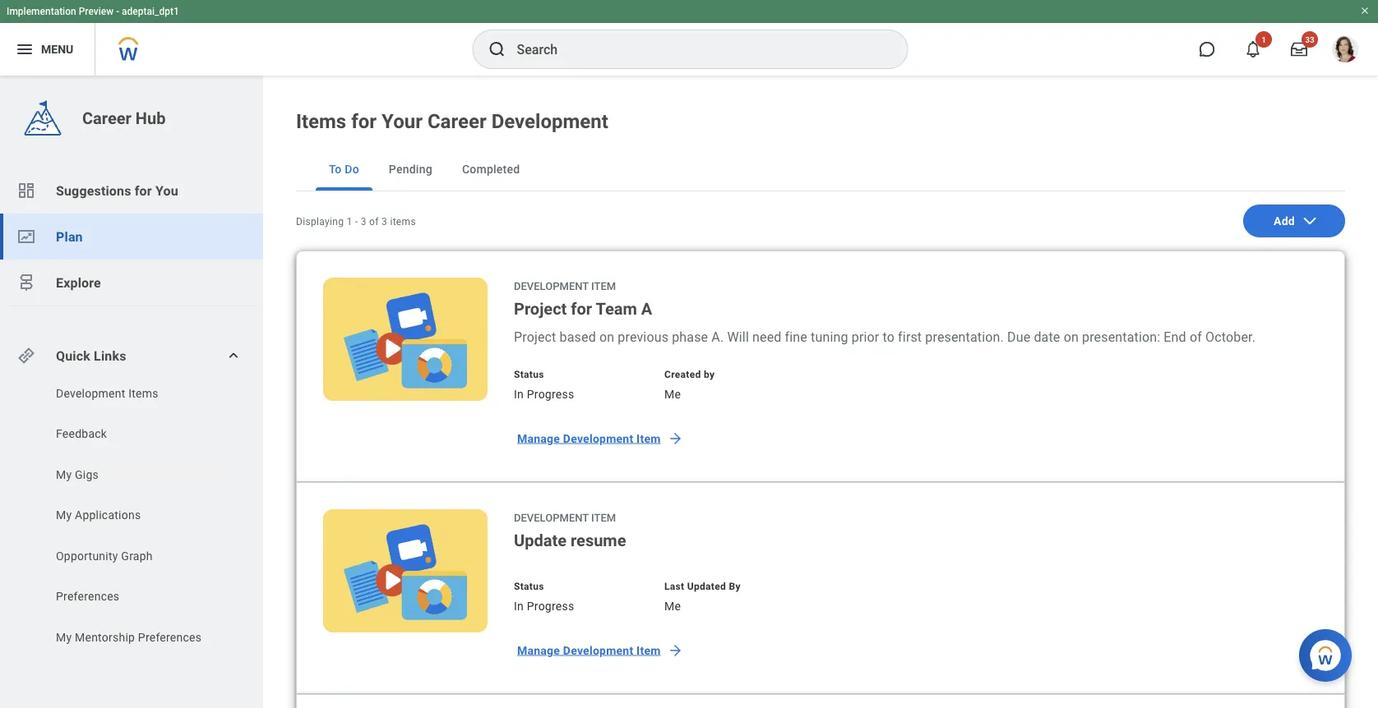 Task type: vqa. For each thing, say whether or not it's contained in the screenshot.
Me's in
yes



Task type: locate. For each thing, give the bounding box(es) containing it.
0 horizontal spatial items
[[128, 387, 158, 401]]

0 horizontal spatial -
[[116, 6, 119, 17]]

tab list
[[296, 148, 1346, 192]]

career right your
[[428, 110, 487, 133]]

status in progress down based
[[514, 369, 574, 401]]

team
[[596, 299, 637, 319]]

pending button
[[376, 148, 446, 191]]

of left the items
[[369, 216, 379, 228]]

career hub
[[82, 109, 166, 128]]

for left your
[[351, 110, 377, 133]]

2 manage development item from the top
[[517, 644, 661, 658]]

2 status in progress from the top
[[514, 582, 574, 614]]

development up update
[[514, 512, 589, 524]]

0 vertical spatial progress
[[527, 388, 574, 401]]

my left mentorship
[[56, 631, 72, 645]]

development inside list
[[56, 387, 125, 401]]

on right the date
[[1064, 329, 1079, 345]]

link image
[[16, 346, 36, 366]]

Search Workday  search field
[[517, 31, 874, 67]]

project
[[514, 299, 567, 319], [514, 329, 556, 345]]

my
[[56, 468, 72, 482], [56, 509, 72, 523], [56, 631, 72, 645]]

1 horizontal spatial preferences
[[138, 631, 202, 645]]

status for by
[[514, 582, 544, 593]]

my gigs
[[56, 468, 99, 482]]

0 vertical spatial manage development item button
[[507, 423, 691, 456]]

tuning
[[811, 329, 849, 345]]

manage
[[517, 432, 560, 446], [517, 644, 560, 658]]

0 horizontal spatial 3
[[361, 216, 367, 228]]

opportunity graph link
[[54, 549, 223, 565]]

1 status from the top
[[514, 369, 544, 381]]

graph
[[121, 550, 153, 563]]

1 horizontal spatial 3
[[382, 216, 387, 228]]

status for me
[[514, 369, 544, 381]]

1 horizontal spatial career
[[428, 110, 487, 133]]

my mentorship preferences
[[56, 631, 202, 645]]

1 manage development item button from the top
[[507, 423, 691, 456]]

to do
[[329, 162, 359, 176]]

for
[[351, 110, 377, 133], [135, 183, 152, 199], [571, 299, 592, 319]]

a.
[[712, 329, 724, 345]]

0 vertical spatial manage development item
[[517, 432, 661, 446]]

for left you
[[135, 183, 152, 199]]

development item project for team a
[[514, 280, 652, 319]]

1 horizontal spatial for
[[351, 110, 377, 133]]

for inside suggestions for you link
[[135, 183, 152, 199]]

0 vertical spatial me
[[665, 388, 681, 401]]

progress down based
[[527, 388, 574, 401]]

search image
[[487, 39, 507, 59]]

presentation.
[[926, 329, 1004, 345]]

quick
[[56, 348, 90, 364]]

progress for by
[[527, 600, 574, 614]]

0 vertical spatial my
[[56, 468, 72, 482]]

1 vertical spatial status in progress
[[514, 582, 574, 614]]

2 on from the left
[[1064, 329, 1079, 345]]

1
[[1262, 35, 1267, 44], [347, 216, 352, 228]]

development up based
[[514, 280, 589, 292]]

1 vertical spatial manage
[[517, 644, 560, 658]]

2 list from the top
[[0, 386, 263, 651]]

1 status in progress from the top
[[514, 369, 574, 401]]

2 me from the top
[[665, 600, 681, 614]]

1 vertical spatial 1
[[347, 216, 352, 228]]

mentorship
[[75, 631, 135, 645]]

chevron up small image
[[225, 348, 242, 364]]

in for by
[[514, 600, 524, 614]]

of right end
[[1190, 329, 1202, 345]]

project left based
[[514, 329, 556, 345]]

opportunity
[[56, 550, 118, 563]]

- right displaying at left
[[355, 216, 358, 228]]

2 project from the top
[[514, 329, 556, 345]]

1 horizontal spatial items
[[296, 110, 346, 133]]

my inside my applications link
[[56, 509, 72, 523]]

1 right notifications large image
[[1262, 35, 1267, 44]]

2 vertical spatial my
[[56, 631, 72, 645]]

1 vertical spatial -
[[355, 216, 358, 228]]

1 vertical spatial in
[[514, 600, 524, 614]]

suggestions for you link
[[0, 168, 263, 214]]

0 horizontal spatial on
[[600, 329, 615, 345]]

1 vertical spatial project
[[514, 329, 556, 345]]

previous
[[618, 329, 669, 345]]

to do button
[[316, 148, 372, 191]]

my applications
[[56, 509, 141, 523]]

applications
[[75, 509, 141, 523]]

1 vertical spatial me
[[665, 600, 681, 614]]

1 horizontal spatial on
[[1064, 329, 1079, 345]]

1 horizontal spatial -
[[355, 216, 358, 228]]

1 horizontal spatial of
[[1190, 329, 1202, 345]]

career
[[82, 109, 131, 128], [428, 110, 487, 133]]

opportunity graph
[[56, 550, 153, 563]]

you
[[155, 183, 178, 199]]

me inside created by me
[[665, 388, 681, 401]]

feedback
[[56, 428, 107, 441]]

0 horizontal spatial for
[[135, 183, 152, 199]]

0 vertical spatial status in progress
[[514, 369, 574, 401]]

2 status from the top
[[514, 582, 544, 593]]

preferences link
[[54, 589, 223, 606]]

1 my from the top
[[56, 468, 72, 482]]

me
[[665, 388, 681, 401], [665, 600, 681, 614]]

justify image
[[15, 39, 35, 59]]

progress down update
[[527, 600, 574, 614]]

item inside the development item update resume
[[591, 512, 616, 524]]

2 progress from the top
[[527, 600, 574, 614]]

1 vertical spatial for
[[135, 183, 152, 199]]

0 vertical spatial preferences
[[56, 591, 120, 604]]

my left gigs
[[56, 468, 72, 482]]

1 vertical spatial manage development item
[[517, 644, 661, 658]]

plan
[[56, 229, 83, 245]]

implementation preview -   adeptai_dpt1
[[7, 6, 179, 17]]

1 vertical spatial manage development item button
[[507, 635, 691, 668]]

for up based
[[571, 299, 592, 319]]

menu
[[41, 42, 73, 56]]

created by me
[[665, 369, 715, 401]]

1 right displaying at left
[[347, 216, 352, 228]]

1 list from the top
[[0, 168, 263, 306]]

my for my gigs
[[56, 468, 72, 482]]

1 vertical spatial items
[[128, 387, 158, 401]]

1 vertical spatial my
[[56, 509, 72, 523]]

2 3 from the left
[[382, 216, 387, 228]]

1 me from the top
[[665, 388, 681, 401]]

2 vertical spatial for
[[571, 299, 592, 319]]

my inside 'my gigs' link
[[56, 468, 72, 482]]

1 vertical spatial progress
[[527, 600, 574, 614]]

status in progress down update
[[514, 582, 574, 614]]

0 vertical spatial list
[[0, 168, 263, 306]]

1 vertical spatial status
[[514, 582, 544, 593]]

links
[[94, 348, 126, 364]]

presentation:
[[1082, 329, 1161, 345]]

items up to on the top of the page
[[296, 110, 346, 133]]

implementation
[[7, 6, 76, 17]]

me down created
[[665, 388, 681, 401]]

0 vertical spatial in
[[514, 388, 524, 401]]

status in progress
[[514, 369, 574, 401], [514, 582, 574, 614]]

status in progress for me
[[514, 369, 574, 401]]

project up based
[[514, 299, 567, 319]]

- for preview
[[116, 6, 119, 17]]

manage development item for arrow right icon
[[517, 432, 661, 446]]

end
[[1164, 329, 1187, 345]]

notifications large image
[[1245, 41, 1262, 58]]

1 manage from the top
[[517, 432, 560, 446]]

1 project from the top
[[514, 299, 567, 319]]

item up resume
[[591, 512, 616, 524]]

resume
[[571, 531, 626, 551]]

2 horizontal spatial for
[[571, 299, 592, 319]]

on right based
[[600, 329, 615, 345]]

in
[[514, 388, 524, 401], [514, 600, 524, 614]]

displaying
[[296, 216, 344, 228]]

0 vertical spatial project
[[514, 299, 567, 319]]

my down my gigs
[[56, 509, 72, 523]]

0 vertical spatial of
[[369, 216, 379, 228]]

menu banner
[[0, 0, 1379, 76]]

- inside the menu "banner"
[[116, 6, 119, 17]]

preferences down opportunity
[[56, 591, 120, 604]]

1 manage development item from the top
[[517, 432, 661, 446]]

my for my applications
[[56, 509, 72, 523]]

0 vertical spatial 1
[[1262, 35, 1267, 44]]

project inside development item project for team a
[[514, 299, 567, 319]]

preferences down preferences link
[[138, 631, 202, 645]]

3
[[361, 216, 367, 228], [382, 216, 387, 228]]

-
[[116, 6, 119, 17], [355, 216, 358, 228]]

0 horizontal spatial career
[[82, 109, 131, 128]]

your
[[382, 110, 423, 133]]

me down "last"
[[665, 600, 681, 614]]

my inside my mentorship preferences link
[[56, 631, 72, 645]]

items
[[296, 110, 346, 133], [128, 387, 158, 401]]

0 vertical spatial -
[[116, 6, 119, 17]]

0 horizontal spatial 1
[[347, 216, 352, 228]]

fine
[[785, 329, 808, 345]]

of
[[369, 216, 379, 228], [1190, 329, 1202, 345]]

1 on from the left
[[600, 329, 615, 345]]

item up team
[[591, 280, 616, 292]]

manage development item button
[[507, 423, 691, 456], [507, 635, 691, 668]]

manage development item
[[517, 432, 661, 446], [517, 644, 661, 658]]

need
[[753, 329, 782, 345]]

quick links element
[[16, 340, 250, 373]]

0 vertical spatial manage
[[517, 432, 560, 446]]

2 my from the top
[[56, 509, 72, 523]]

3 my from the top
[[56, 631, 72, 645]]

development down quick links in the left of the page
[[56, 387, 125, 401]]

- right preview
[[116, 6, 119, 17]]

preview
[[79, 6, 114, 17]]

items down quick links element on the left
[[128, 387, 158, 401]]

1 vertical spatial list
[[0, 386, 263, 651]]

item
[[591, 280, 616, 292], [637, 432, 661, 446], [591, 512, 616, 524], [637, 644, 661, 658]]

0 vertical spatial status
[[514, 369, 544, 381]]

0 vertical spatial items
[[296, 110, 346, 133]]

explore
[[56, 275, 101, 291]]

in for me
[[514, 388, 524, 401]]

career left the hub
[[82, 109, 131, 128]]

timeline milestone image
[[16, 273, 36, 293]]

0 vertical spatial for
[[351, 110, 377, 133]]

1 horizontal spatial 1
[[1262, 35, 1267, 44]]

arrow right image
[[668, 431, 684, 447]]

status
[[514, 369, 544, 381], [514, 582, 544, 593]]

2 manage development item button from the top
[[507, 635, 691, 668]]

by
[[729, 582, 741, 593]]

1 progress from the top
[[527, 388, 574, 401]]

for inside development item project for team a
[[571, 299, 592, 319]]

development
[[492, 110, 608, 133], [514, 280, 589, 292], [56, 387, 125, 401], [563, 432, 634, 446], [514, 512, 589, 524], [563, 644, 634, 658]]

development items
[[56, 387, 158, 401]]

due
[[1008, 329, 1031, 345]]

progress
[[527, 388, 574, 401], [527, 600, 574, 614]]

1 in from the top
[[514, 388, 524, 401]]

list
[[0, 168, 263, 306], [0, 386, 263, 651]]

2 manage from the top
[[517, 644, 560, 658]]

2 in from the top
[[514, 600, 524, 614]]



Task type: describe. For each thing, give the bounding box(es) containing it.
last
[[665, 582, 685, 593]]

my applications link
[[54, 508, 223, 524]]

manage development item for arrow right image
[[517, 644, 661, 658]]

onboarding home image
[[16, 227, 36, 247]]

a
[[641, 299, 652, 319]]

arrow right image
[[668, 643, 684, 660]]

development inside the development item update resume
[[514, 512, 589, 524]]

first
[[898, 329, 922, 345]]

completed button
[[449, 148, 533, 191]]

suggestions
[[56, 183, 131, 199]]

add button
[[1244, 205, 1346, 238]]

1 button
[[1235, 31, 1272, 67]]

by
[[704, 369, 715, 381]]

tab list containing to do
[[296, 148, 1346, 192]]

0 horizontal spatial preferences
[[56, 591, 120, 604]]

close environment banner image
[[1360, 6, 1370, 16]]

inbox large image
[[1291, 41, 1308, 58]]

gigs
[[75, 468, 99, 482]]

progress for me
[[527, 388, 574, 401]]

will
[[727, 329, 749, 345]]

to
[[329, 162, 342, 176]]

add
[[1274, 214, 1295, 228]]

adeptai_dpt1
[[122, 6, 179, 17]]

manage for second manage development item button
[[517, 644, 560, 658]]

list containing development items
[[0, 386, 263, 651]]

update
[[514, 531, 567, 551]]

list containing suggestions for you
[[0, 168, 263, 306]]

project based on previous phase a. will need fine tuning prior to first presentation. due date on presentation: end of october.
[[514, 329, 1256, 345]]

dashboard image
[[16, 181, 36, 201]]

to
[[883, 329, 895, 345]]

prior
[[852, 329, 880, 345]]

profile logan mcneil image
[[1332, 36, 1359, 66]]

development up completed
[[492, 110, 608, 133]]

development inside development item project for team a
[[514, 280, 589, 292]]

my gigs link
[[54, 467, 223, 484]]

status in progress for by
[[514, 582, 574, 614]]

displaying 1 - 3 of 3 items
[[296, 216, 416, 228]]

1 inside button
[[1262, 35, 1267, 44]]

hub
[[136, 109, 166, 128]]

development left arrow right icon
[[563, 432, 634, 446]]

quick links
[[56, 348, 126, 364]]

updated
[[687, 582, 726, 593]]

items
[[390, 216, 416, 228]]

plan link
[[0, 214, 263, 260]]

feedback link
[[54, 426, 223, 443]]

october.
[[1206, 329, 1256, 345]]

pending
[[389, 162, 433, 176]]

phase
[[672, 329, 708, 345]]

completed
[[462, 162, 520, 176]]

development items link
[[54, 386, 223, 402]]

item inside development item project for team a
[[591, 280, 616, 292]]

development item update resume
[[514, 512, 626, 551]]

created
[[665, 369, 701, 381]]

development left arrow right image
[[563, 644, 634, 658]]

explore link
[[0, 260, 263, 306]]

chevron down image
[[1302, 213, 1318, 229]]

based
[[560, 329, 596, 345]]

do
[[345, 162, 359, 176]]

1 3 from the left
[[361, 216, 367, 228]]

33
[[1306, 35, 1315, 44]]

my mentorship preferences link
[[54, 630, 223, 646]]

1 vertical spatial preferences
[[138, 631, 202, 645]]

me inside last updated by me
[[665, 600, 681, 614]]

menu button
[[0, 23, 95, 76]]

items for your career development
[[296, 110, 608, 133]]

33 button
[[1281, 31, 1318, 67]]

- for 1
[[355, 216, 358, 228]]

item left arrow right image
[[637, 644, 661, 658]]

suggestions for you
[[56, 183, 178, 199]]

manage for second manage development item button from the bottom of the page
[[517, 432, 560, 446]]

my for my mentorship preferences
[[56, 631, 72, 645]]

date
[[1034, 329, 1061, 345]]

for for you
[[135, 183, 152, 199]]

for for your
[[351, 110, 377, 133]]

item left arrow right icon
[[637, 432, 661, 446]]

1 vertical spatial of
[[1190, 329, 1202, 345]]

0 horizontal spatial of
[[369, 216, 379, 228]]

last updated by me
[[665, 582, 741, 614]]



